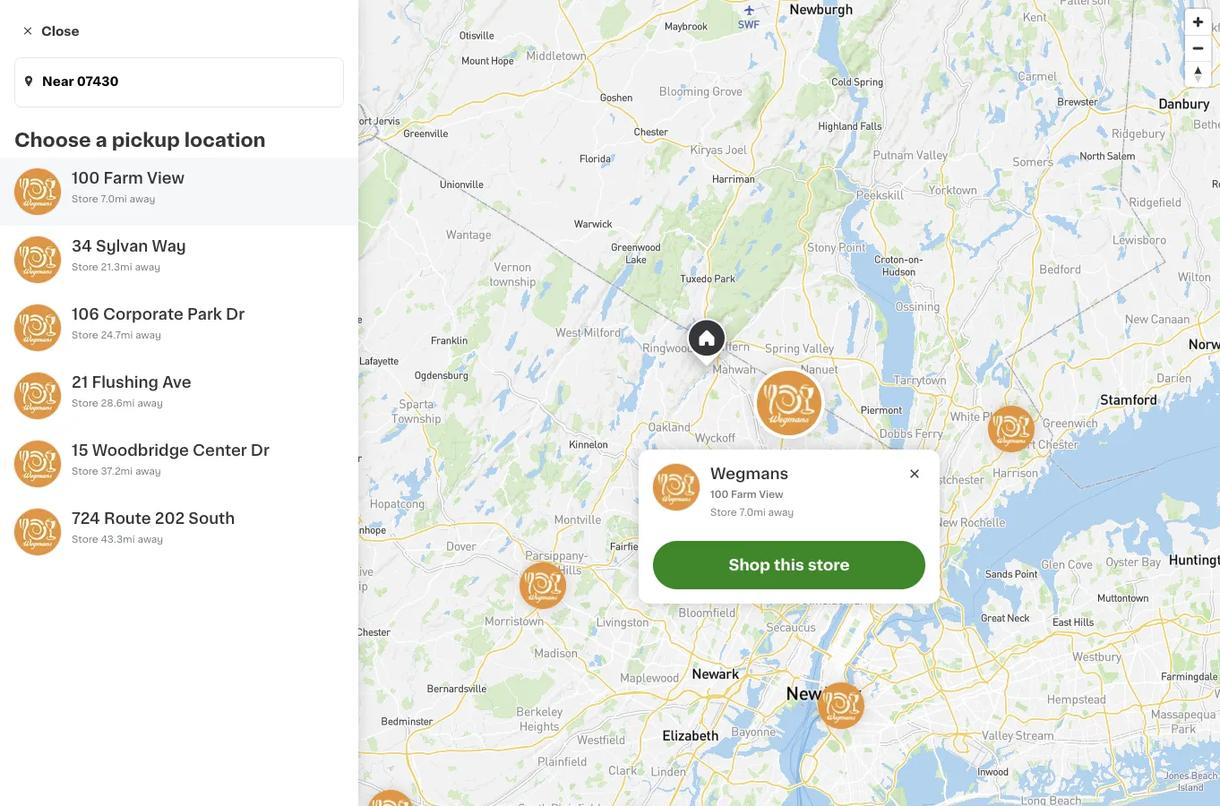 Task type: locate. For each thing, give the bounding box(es) containing it.
recipes link
[[11, 475, 218, 509]]

None search field
[[256, 73, 567, 124]]

map region
[[358, 0, 1220, 806]]

1 horizontal spatial shop
[[729, 558, 770, 573]]

choose a pickup location
[[14, 130, 266, 149]]

34
[[72, 239, 92, 254]]

2 vertical spatial view
[[759, 490, 783, 499]]

a down instacart logo
[[96, 130, 107, 149]]

away down 202 on the bottom left
[[137, 534, 163, 544]]

lists for no
[[709, 434, 741, 449]]

no
[[683, 434, 705, 449]]

0 horizontal spatial lists
[[352, 161, 409, 186]]

produce
[[22, 520, 76, 532]]

1 vertical spatial a
[[737, 493, 746, 508]]

7.0mi
[[101, 194, 127, 204], [739, 508, 766, 517]]

store inside 21 flushing ave store 28.6mi away
[[72, 398, 98, 408]]

away inside wegmans 100 farm view store 7.0mi away
[[768, 508, 794, 517]]

be
[[744, 454, 761, 467]]

away
[[129, 194, 155, 204], [135, 262, 161, 272], [135, 330, 161, 340], [137, 398, 163, 408], [135, 466, 161, 476], [768, 508, 794, 517], [137, 534, 163, 544]]

store down 724
[[72, 534, 98, 544]]

1 vertical spatial 100
[[72, 171, 100, 186]]

34 sylvan way store 21.3mi away
[[72, 239, 186, 272]]

than
[[77, 262, 100, 272]]

wegmans logo image
[[75, 156, 154, 235], [14, 168, 61, 215], [14, 237, 61, 283], [14, 305, 61, 351], [757, 371, 822, 435], [14, 373, 61, 419], [988, 406, 1035, 452], [14, 441, 61, 487], [653, 464, 700, 511], [14, 509, 61, 555], [520, 563, 566, 609], [818, 683, 865, 729], [367, 790, 414, 806]]

away inside 100 farm view store 7.0mi away
[[129, 194, 155, 204]]

dr right center
[[251, 443, 270, 458]]

create
[[1041, 165, 1096, 181], [680, 493, 733, 508]]

lists up created
[[352, 161, 409, 186]]

dr inside 106 corporate park dr store 24.7mi away
[[226, 307, 245, 322]]

0 horizontal spatial pickup
[[112, 130, 180, 149]]

106
[[72, 307, 99, 322]]

store inside the 724 route 202 south store 43.3mi away
[[72, 534, 98, 544]]

1 horizontal spatial wegmans
[[710, 466, 789, 482]]

shop link
[[11, 339, 218, 375]]

wegmans
[[82, 241, 146, 254], [710, 466, 789, 482]]

pickup up 100 farm view store 7.0mi away
[[112, 130, 180, 149]]

reset bearing to north image
[[1185, 62, 1211, 87]]

save
[[154, 298, 177, 308]]

add shoppers club to save
[[40, 298, 177, 308]]

by left "me" at the left of the page
[[418, 211, 434, 223]]

again
[[91, 386, 126, 399]]

0 vertical spatial lists
[[352, 161, 409, 186]]

1 vertical spatial shop
[[729, 558, 770, 573]]

view inside wegmans 100 farm view store 7.0mi away
[[759, 490, 783, 499]]

0 horizontal spatial wegmans
[[82, 241, 146, 254]]

a for create
[[737, 493, 746, 508]]

create down create
[[680, 493, 733, 508]]

farm
[[926, 92, 961, 105], [104, 171, 143, 186], [731, 490, 757, 499]]

0 vertical spatial 100
[[898, 92, 923, 105]]

0 vertical spatial wegmans
[[82, 241, 146, 254]]

away up sylvan
[[129, 194, 155, 204]]

wegmans inside wegmans 100 farm view store 7.0mi away
[[710, 466, 789, 482]]

100 down 'will'
[[710, 490, 729, 499]]

0 vertical spatial shop
[[50, 350, 84, 363]]

lists link
[[11, 410, 218, 446]]

create inside button
[[1041, 165, 1096, 181]]

away inside the 724 route 202 south store 43.3mi away
[[137, 534, 163, 544]]

away down 'saved'
[[768, 508, 794, 517]]

store
[[116, 262, 143, 272], [808, 558, 850, 573]]

shop left 'this'
[[729, 558, 770, 573]]

pickup down eligible
[[719, 92, 764, 105]]

1 vertical spatial create
[[680, 493, 733, 508]]

0 horizontal spatial view
[[147, 171, 184, 186]]

1 vertical spatial store
[[808, 558, 850, 573]]

dr for 15 woodbridge center dr
[[251, 443, 270, 458]]

15
[[72, 443, 88, 458]]

buy it again link
[[11, 375, 218, 410]]

satisfaction
[[75, 280, 136, 290]]

earn
[[441, 25, 476, 40]]

0 horizontal spatial farm
[[104, 171, 143, 186]]

0 horizontal spatial store
[[116, 262, 143, 272]]

0 vertical spatial create
[[1041, 165, 1096, 181]]

away inside 34 sylvan way store 21.3mi away
[[135, 262, 161, 272]]

sylvan
[[96, 239, 148, 254]]

away down woodbridge
[[135, 466, 161, 476]]

by inside button
[[418, 211, 434, 223]]

1 horizontal spatial pickup
[[732, 25, 786, 40]]

100 down the choose
[[72, 171, 100, 186]]

away inside 15 woodbridge center dr store 37.2mi away
[[135, 466, 161, 476]]

ave
[[162, 375, 191, 390]]

0 vertical spatial by
[[1029, 92, 1047, 105]]

farm down be
[[731, 490, 757, 499]]

all
[[305, 211, 321, 223]]

2 horizontal spatial farm
[[926, 92, 961, 105]]

0 horizontal spatial lists
[[50, 422, 81, 435]]

created by me button
[[346, 202, 474, 231]]

100 farm view store 7.0mi away
[[72, 171, 184, 204]]

shop up 21 on the top left
[[50, 350, 84, 363]]

store down 34
[[72, 262, 98, 272]]

1 vertical spatial farm
[[104, 171, 143, 186]]

south
[[188, 511, 235, 526]]

0 vertical spatial dr
[[226, 307, 245, 322]]

park
[[187, 307, 222, 322]]

dr for 106 corporate park dr
[[226, 307, 245, 322]]

1 vertical spatial lists
[[709, 434, 741, 449]]

shop for shop
[[50, 350, 84, 363]]

1 horizontal spatial 7.0mi
[[739, 508, 766, 517]]

express icon image
[[247, 17, 426, 47]]

a left the list
[[737, 493, 746, 508]]

center
[[193, 443, 247, 458]]

1 vertical spatial view
[[147, 171, 184, 186]]

a
[[96, 130, 107, 149], [737, 493, 746, 508]]

eggs
[[73, 554, 105, 566]]

1 horizontal spatial lists
[[709, 434, 741, 449]]

0 horizontal spatial shop
[[50, 350, 84, 363]]

1 vertical spatial dr
[[251, 443, 270, 458]]

1 horizontal spatial by
[[1029, 92, 1047, 105]]

pickup left order!
[[732, 25, 786, 40]]

2 vertical spatial 100
[[710, 490, 729, 499]]

lists up 15
[[50, 422, 81, 435]]

create left the new
[[1041, 165, 1096, 181]]

wegmans 100 farm view dialog dialog
[[639, 450, 940, 604]]

away inside 106 corporate park dr store 24.7mi away
[[135, 330, 161, 340]]

away down corporate
[[135, 330, 161, 340]]

100 right at
[[898, 92, 923, 105]]

wegmans inside wegmans 'link'
[[82, 241, 146, 254]]

07430
[[77, 75, 119, 87]]

farm inside 100 farm view store 7.0mi away
[[104, 171, 143, 186]]

0 horizontal spatial 7.0mi
[[101, 194, 127, 204]]

by for created
[[418, 211, 434, 223]]

by right ready
[[1029, 92, 1047, 105]]

farm right at
[[926, 92, 961, 105]]

shop inside button
[[729, 558, 770, 573]]

1 vertical spatial lists
[[617, 454, 647, 467]]

by for ready
[[1029, 92, 1047, 105]]

1 horizontal spatial store
[[808, 558, 850, 573]]

pickup button
[[703, 81, 780, 116]]

1 vertical spatial by
[[418, 211, 434, 223]]

1 vertical spatial wegmans
[[710, 466, 789, 482]]

higher than in-store prices link
[[41, 260, 188, 274]]

15 woodbridge center dr store 37.2mi away
[[72, 443, 270, 476]]

pickup for pickup at 100 farm view
[[830, 92, 877, 105]]

pickup at 100 farm view button
[[801, 73, 997, 124]]

your lists
[[283, 161, 409, 186]]

1 horizontal spatial create
[[1041, 165, 1096, 181]]

0 horizontal spatial a
[[96, 130, 107, 149]]

pickup inside region
[[112, 130, 180, 149]]

lists inside no lists yet lists you create will be saved here.
[[709, 434, 741, 449]]

7.0mi inside 100 farm view store 7.0mi away
[[101, 194, 127, 204]]

view inside 100 farm view store 7.0mi away
[[147, 171, 184, 186]]

&
[[59, 554, 70, 566]]

0 horizontal spatial dr
[[226, 307, 245, 322]]

724 route 202 south store 43.3mi away
[[72, 511, 235, 544]]

store inside 34 sylvan way store 21.3mi away
[[72, 262, 98, 272]]

this
[[774, 558, 804, 573]]

2 vertical spatial farm
[[731, 490, 757, 499]]

list
[[750, 493, 774, 508]]

dairy & eggs link
[[11, 543, 218, 577]]

credit
[[507, 25, 554, 40]]

1 horizontal spatial 100
[[710, 490, 729, 499]]

dr inside 15 woodbridge center dr store 37.2mi away
[[251, 443, 270, 458]]

pickup locations list region
[[0, 0, 358, 806]]

1 horizontal spatial view
[[759, 490, 783, 499]]

2 horizontal spatial 100
[[898, 92, 923, 105]]

wegmans up the list
[[710, 466, 789, 482]]

1 horizontal spatial dr
[[251, 443, 270, 458]]

0 vertical spatial view
[[964, 92, 997, 105]]

corporate
[[103, 307, 183, 322]]

pickup inside popup button
[[830, 92, 877, 105]]

0 horizontal spatial pickup
[[719, 92, 764, 105]]

pickup left at
[[830, 92, 877, 105]]

1 horizontal spatial farm
[[731, 490, 757, 499]]

lists left 'you'
[[617, 454, 647, 467]]

flushing
[[92, 375, 159, 390]]

will
[[721, 454, 741, 467]]

0 vertical spatial pickup
[[732, 25, 786, 40]]

store down 106 on the top of the page
[[72, 330, 98, 340]]

100 inside wegmans 100 farm view store 7.0mi away
[[710, 490, 729, 499]]

lists up 'will'
[[709, 434, 741, 449]]

wegmans logo image inside wegmans 100 farm view dialog dialog
[[653, 464, 700, 511]]

store down 21 on the top left
[[72, 398, 98, 408]]

724
[[72, 511, 100, 526]]

2
[[1171, 92, 1179, 105]]

100
[[898, 92, 923, 105], [72, 171, 100, 186], [710, 490, 729, 499]]

0 vertical spatial farm
[[926, 92, 961, 105]]

away up guarantee
[[135, 262, 161, 272]]

away down the flushing
[[137, 398, 163, 408]]

0 vertical spatial a
[[96, 130, 107, 149]]

a for choose
[[96, 130, 107, 149]]

woodbridge
[[92, 443, 189, 458]]

1 horizontal spatial pickup
[[830, 92, 877, 105]]

43.3mi
[[101, 534, 135, 544]]

pickup
[[830, 92, 877, 105], [719, 92, 764, 105]]

store up 34
[[72, 194, 98, 204]]

pickup inside button
[[719, 92, 764, 105]]

2 button
[[1125, 77, 1199, 120]]

0 horizontal spatial create
[[680, 493, 733, 508]]

0 vertical spatial 7.0mi
[[101, 194, 127, 204]]

service type group
[[591, 81, 780, 116]]

2 horizontal spatial view
[[964, 92, 997, 105]]

pickup at 100 farm view
[[830, 92, 997, 105]]

view inside popup button
[[964, 92, 997, 105]]

farm down choose a pickup location
[[104, 171, 143, 186]]

near
[[42, 75, 74, 87]]

by
[[1029, 92, 1047, 105], [418, 211, 434, 223]]

on
[[600, 25, 620, 40]]

1 vertical spatial 7.0mi
[[739, 508, 766, 517]]

farm inside wegmans 100 farm view store 7.0mi away
[[731, 490, 757, 499]]

way
[[152, 239, 186, 254]]

0 horizontal spatial 100
[[72, 171, 100, 186]]

in-
[[103, 262, 116, 272]]

0 horizontal spatial by
[[418, 211, 434, 223]]

route
[[104, 511, 151, 526]]

wegmans up the higher than in-store prices link
[[82, 241, 146, 254]]

store down 15
[[72, 466, 98, 476]]

dr right park
[[226, 307, 245, 322]]

a inside region
[[96, 130, 107, 149]]

1 horizontal spatial a
[[737, 493, 746, 508]]

1 vertical spatial pickup
[[112, 130, 180, 149]]

new
[[1099, 165, 1133, 181]]

store left the list
[[710, 508, 737, 517]]

1 horizontal spatial lists
[[617, 454, 647, 467]]



Task type: vqa. For each thing, say whether or not it's contained in the screenshot.
left Create
yes



Task type: describe. For each thing, give the bounding box(es) containing it.
shop this store
[[729, 558, 850, 573]]

choose
[[14, 130, 91, 149]]

no lists yet lists you create will be saved here.
[[617, 434, 836, 467]]

create a list link
[[680, 491, 774, 511]]

at
[[881, 92, 894, 105]]

100% satisfaction guarantee
[[46, 280, 190, 290]]

dairy
[[22, 554, 56, 566]]

higher than in-store prices
[[41, 262, 177, 272]]

away inside 21 flushing ave store 28.6mi away
[[137, 398, 163, 408]]

created
[[362, 211, 415, 223]]

create new
[[1041, 165, 1133, 181]]

100%
[[46, 280, 73, 290]]

wegmans link
[[75, 156, 154, 256]]

store inside wegmans 100 farm view store 7.0mi away
[[710, 508, 737, 517]]

try
[[902, 26, 922, 39]]

me
[[437, 211, 458, 223]]

create new button
[[1003, 149, 1170, 199]]

produce link
[[11, 509, 218, 543]]

higher
[[41, 262, 75, 272]]

wegmans for wegmans
[[82, 241, 146, 254]]

shop for shop this store
[[729, 558, 770, 573]]

pickup for pickup
[[719, 92, 764, 105]]

21 flushing ave store 28.6mi away
[[72, 375, 191, 408]]

location
[[184, 130, 266, 149]]

21
[[72, 375, 88, 390]]

free
[[925, 26, 952, 39]]

106 corporate park dr store 24.7mi away
[[72, 307, 245, 340]]

here.
[[804, 454, 836, 467]]

100% satisfaction guarantee button
[[28, 274, 201, 292]]

create
[[677, 454, 718, 467]]

choose a pickup location element
[[0, 158, 358, 566]]

store inside button
[[808, 558, 850, 573]]

order!
[[789, 25, 837, 40]]

add
[[40, 298, 61, 308]]

wegmans 100 farm view store 7.0mi away
[[710, 466, 794, 517]]

wegmans for wegmans 100 farm view store 7.0mi away
[[710, 466, 789, 482]]

shoppers
[[63, 298, 112, 308]]

store inside 106 corporate park dr store 24.7mi away
[[72, 330, 98, 340]]

close
[[41, 25, 79, 37]]

club
[[115, 298, 139, 308]]

zoom in image
[[1185, 9, 1211, 35]]

eligible
[[671, 25, 728, 40]]

6:30pm
[[1050, 92, 1104, 105]]

recipes
[[22, 486, 74, 498]]

ready by 6:30pm
[[981, 92, 1104, 105]]

back
[[558, 25, 596, 40]]

every
[[623, 25, 668, 40]]

0 vertical spatial lists
[[50, 422, 81, 435]]

yet
[[745, 434, 771, 449]]

your
[[283, 161, 346, 186]]

7.0mi inside wegmans 100 farm view store 7.0mi away
[[739, 508, 766, 517]]

earn 5% credit back on every eligible pickup order!
[[441, 25, 837, 40]]

ready
[[981, 92, 1025, 105]]

202
[[155, 511, 185, 526]]

zoom out image
[[1185, 36, 1211, 61]]

guarantee
[[138, 280, 190, 290]]

store inside 15 woodbridge center dr store 37.2mi away
[[72, 466, 98, 476]]

create for create a list
[[680, 493, 733, 508]]

100 inside popup button
[[898, 92, 923, 105]]

farm inside popup button
[[926, 92, 961, 105]]

21.3mi
[[101, 262, 132, 272]]

store inside 100 farm view store 7.0mi away
[[72, 194, 98, 204]]

saved
[[764, 454, 801, 467]]

instacart logo image
[[61, 88, 168, 109]]

100 inside 100 farm view store 7.0mi away
[[72, 171, 100, 186]]

you
[[650, 454, 674, 467]]

37.2mi
[[101, 466, 133, 476]]

lists inside no lists yet lists you create will be saved here.
[[617, 454, 647, 467]]

try free
[[902, 26, 952, 39]]

near 07430
[[42, 75, 119, 87]]

prices
[[145, 262, 177, 272]]

buy
[[50, 386, 76, 399]]

shop this store button
[[653, 541, 926, 590]]

it
[[79, 386, 87, 399]]

lists for your
[[352, 161, 409, 186]]

create for create new
[[1041, 165, 1096, 181]]

0 vertical spatial store
[[116, 262, 143, 272]]

ready by 6:30pm link
[[952, 88, 1104, 109]]

28.6mi
[[101, 398, 135, 408]]

create a list
[[680, 493, 774, 508]]

dairy & eggs
[[22, 554, 105, 566]]

24.7mi
[[101, 330, 133, 340]]

close button
[[14, 14, 87, 50]]

created by me
[[362, 211, 458, 223]]



